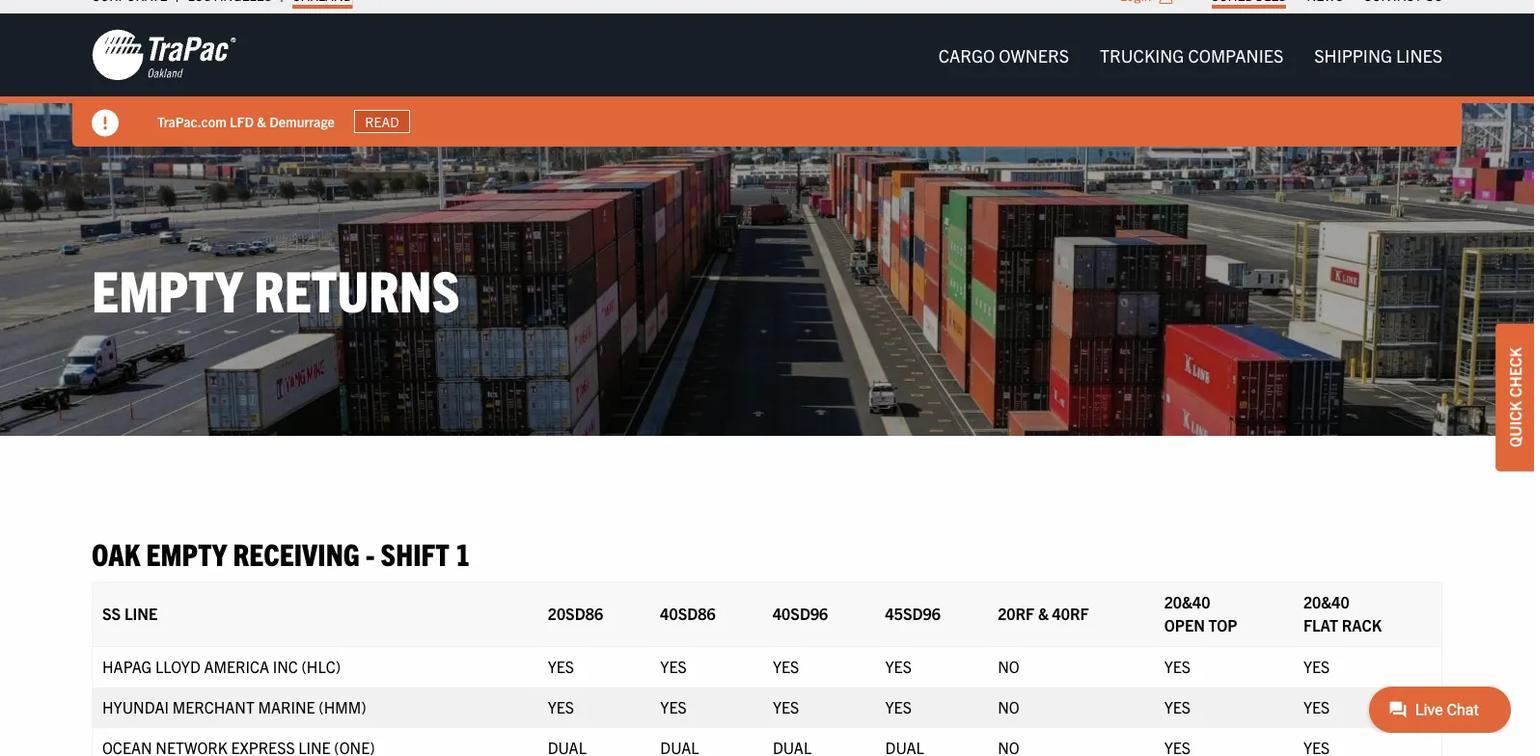 Task type: vqa. For each thing, say whether or not it's contained in the screenshot.
'1'
yes



Task type: describe. For each thing, give the bounding box(es) containing it.
0 horizontal spatial &
[[257, 113, 266, 130]]

inc
[[273, 657, 298, 677]]

trapac.com lfd & demurrage
[[157, 113, 335, 130]]

companies
[[1188, 44, 1284, 66]]

lloyd
[[155, 657, 200, 677]]

40rf
[[1052, 604, 1089, 623]]

cargo owners
[[938, 44, 1069, 66]]

-
[[366, 534, 375, 572]]

20&40 for open
[[1164, 593, 1210, 612]]

20&40 flat rack
[[1303, 593, 1382, 635]]

check
[[1505, 348, 1524, 398]]

merchant
[[172, 698, 255, 717]]

top
[[1209, 616, 1237, 635]]

quick
[[1505, 401, 1524, 448]]

light image
[[1159, 0, 1173, 4]]

hapag
[[102, 657, 152, 677]]

1 vertical spatial &
[[1038, 604, 1049, 623]]

0 vertical spatial menu bar
[[1201, 0, 1453, 9]]

marine
[[258, 698, 315, 717]]

quick check link
[[1496, 323, 1534, 472]]

40sd86
[[660, 604, 716, 623]]

quick check
[[1505, 348, 1524, 448]]

trapac.com
[[157, 113, 227, 130]]

cargo owners link
[[923, 36, 1085, 74]]

(hmm)
[[319, 698, 366, 717]]

no for hyundai merchant marine (hmm)
[[998, 698, 1019, 717]]

menu bar inside banner
[[923, 36, 1458, 74]]

40sd96
[[773, 604, 828, 623]]

20rf & 40rf
[[998, 604, 1089, 623]]

lfd
[[230, 113, 254, 130]]

45sd96
[[885, 604, 941, 623]]

trucking
[[1100, 44, 1184, 66]]

empty
[[146, 534, 227, 572]]

owners
[[999, 44, 1069, 66]]

lines
[[1396, 44, 1442, 66]]

hyundai merchant marine (hmm)
[[102, 698, 366, 717]]

trucking companies
[[1100, 44, 1284, 66]]



Task type: locate. For each thing, give the bounding box(es) containing it.
cargo
[[938, 44, 995, 66]]

1 vertical spatial menu bar
[[923, 36, 1458, 74]]

read
[[365, 113, 399, 130]]

menu bar
[[1201, 0, 1453, 9], [923, 36, 1458, 74]]

1 vertical spatial no
[[998, 698, 1019, 717]]

ss
[[102, 604, 121, 623]]

shift
[[381, 534, 449, 572]]

schedules menu item
[[1211, 0, 1286, 9]]

(hlc)
[[302, 657, 341, 677]]

1
[[455, 534, 470, 572]]

empty
[[92, 253, 243, 324]]

1 horizontal spatial &
[[1038, 604, 1049, 623]]

20&40
[[1164, 593, 1210, 612], [1303, 593, 1349, 612]]

1 20&40 from the left
[[1164, 593, 1210, 612]]

yes
[[548, 657, 574, 677], [660, 657, 687, 677], [773, 657, 799, 677], [885, 657, 912, 677], [1164, 657, 1191, 677], [1303, 657, 1330, 677], [548, 698, 574, 717], [660, 698, 687, 717], [773, 698, 799, 717], [885, 698, 912, 717], [1164, 698, 1191, 717], [1303, 698, 1330, 717]]

flat
[[1303, 616, 1338, 635]]

20&40 open top
[[1164, 593, 1237, 635]]

news menu item
[[1307, 0, 1343, 9]]

shipping lines
[[1314, 44, 1442, 66]]

20&40 up flat
[[1303, 593, 1349, 612]]

20rf
[[998, 604, 1035, 623]]

hapag lloyd america inc (hlc)
[[102, 657, 341, 677]]

oak
[[92, 534, 140, 572]]

20&40 inside 20&40 flat rack
[[1303, 593, 1349, 612]]

solid image
[[92, 110, 119, 137]]

20&40 up open
[[1164, 593, 1210, 612]]

trucking companies link
[[1085, 36, 1299, 74]]

no for hapag lloyd america inc (hlc)
[[998, 657, 1019, 677]]

2 20&40 from the left
[[1303, 593, 1349, 612]]

ss line
[[102, 604, 157, 623]]

open
[[1164, 616, 1205, 635]]

line
[[124, 604, 157, 623]]

read link
[[354, 110, 410, 133]]

0 vertical spatial &
[[257, 113, 266, 130]]

& right 20rf
[[1038, 604, 1049, 623]]

0 horizontal spatial 20&40
[[1164, 593, 1210, 612]]

1 horizontal spatial 20&40
[[1303, 593, 1349, 612]]

2 no from the top
[[998, 698, 1019, 717]]

0 vertical spatial no
[[998, 657, 1019, 677]]

menu bar down light image
[[923, 36, 1458, 74]]

hyundai
[[102, 698, 169, 717]]

shipping
[[1314, 44, 1392, 66]]

20&40 inside 20&40 open top
[[1164, 593, 1210, 612]]

america
[[204, 657, 269, 677]]

rack
[[1342, 616, 1382, 635]]

banner containing cargo owners
[[0, 14, 1534, 147]]

shipping lines link
[[1299, 36, 1458, 74]]

menu bar containing cargo owners
[[923, 36, 1458, 74]]

no
[[998, 657, 1019, 677], [998, 698, 1019, 717]]

20&40 for flat
[[1303, 593, 1349, 612]]

oakland image
[[92, 28, 236, 82]]

20sd86
[[548, 604, 603, 623]]

returns
[[254, 253, 460, 324]]

& right 'lfd'
[[257, 113, 266, 130]]

demurrage
[[269, 113, 335, 130]]

empty returns
[[92, 253, 460, 324]]

1 no from the top
[[998, 657, 1019, 677]]

&
[[257, 113, 266, 130], [1038, 604, 1049, 623]]

menu bar up shipping
[[1201, 0, 1453, 9]]

oak empty receiving                - shift 1
[[92, 534, 470, 572]]

receiving
[[233, 534, 360, 572]]

menu item
[[1364, 0, 1442, 9]]

banner
[[0, 14, 1534, 147]]



